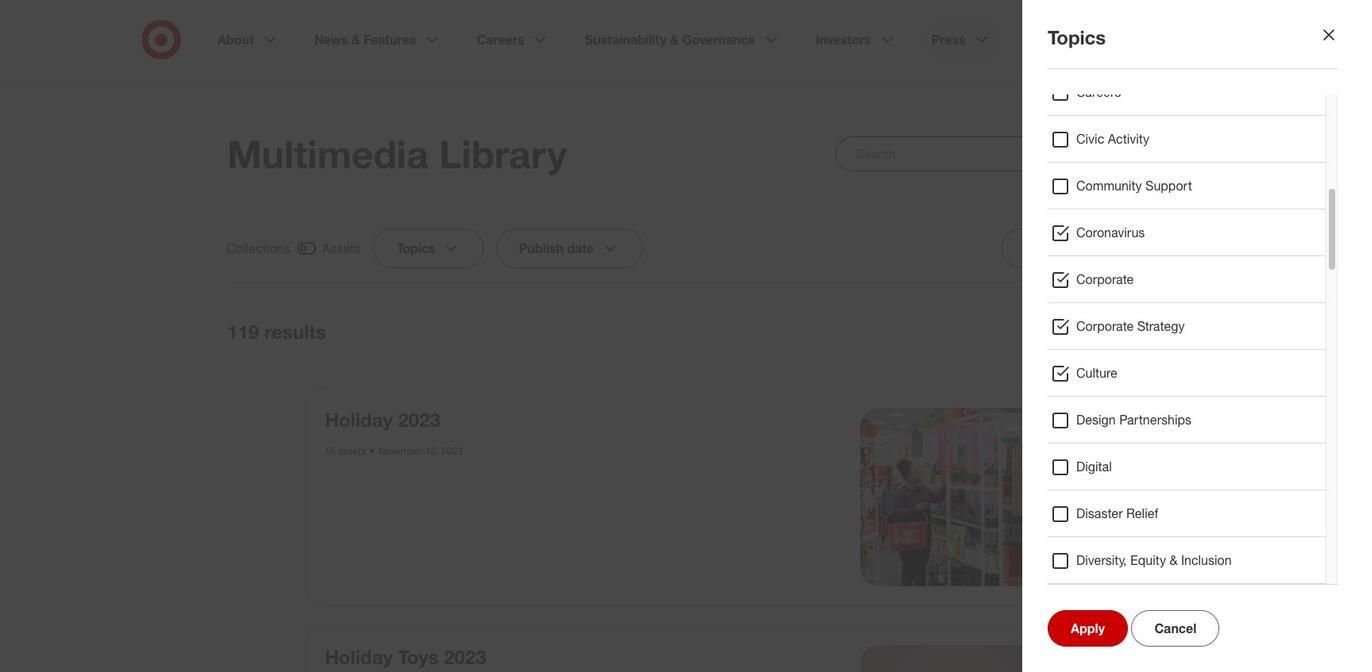 Task type: vqa. For each thing, say whether or not it's contained in the screenshot.
Multimedia
yes



Task type: locate. For each thing, give the bounding box(es) containing it.
2023 right 10,
[[441, 446, 463, 458]]

collections
[[227, 241, 291, 257]]

15 assets
[[325, 446, 366, 458]]

Community Support checkbox
[[1051, 177, 1070, 196]]

Coronavirus checkbox
[[1051, 224, 1070, 243]]

1 holiday from the top
[[325, 408, 393, 432]]

1 vertical spatial holiday
[[325, 645, 393, 669]]

0 vertical spatial corporate
[[1076, 272, 1134, 288]]

2 holiday from the top
[[325, 645, 393, 669]]

corporate right corporate option
[[1076, 272, 1134, 288]]

publish date
[[520, 241, 594, 257]]

holiday left toys
[[325, 645, 393, 669]]

119
[[227, 320, 259, 344]]

0 vertical spatial holiday
[[325, 408, 393, 432]]

2023 right toys
[[444, 645, 486, 669]]

disaster
[[1076, 506, 1123, 522]]

Corporate checkbox
[[1051, 271, 1070, 290]]

15
[[325, 446, 336, 458]]

corporate right corporate strategy checkbox
[[1076, 319, 1134, 334]]

unchecked image
[[1091, 323, 1111, 342]]

holiday for holiday toys 2023
[[325, 645, 393, 669]]

None checkbox
[[227, 238, 361, 259]]

corporate for corporate
[[1076, 272, 1134, 288]]

relief
[[1126, 506, 1158, 522]]

holiday toys 2023 link
[[325, 645, 486, 669]]

1 corporate from the top
[[1076, 272, 1134, 288]]

1 vertical spatial topics
[[397, 241, 435, 257]]

digital
[[1076, 459, 1112, 475]]

topics
[[1048, 25, 1106, 49], [397, 241, 435, 257]]

topics button
[[374, 229, 484, 268]]

civic
[[1076, 131, 1104, 147]]

1 vertical spatial 2023
[[441, 446, 463, 458]]

Civic Activity checkbox
[[1051, 130, 1070, 149]]

holiday
[[325, 408, 393, 432], [325, 645, 393, 669]]

diversity,
[[1076, 553, 1127, 569]]

assets
[[338, 446, 366, 458]]

2 vertical spatial 2023
[[444, 645, 486, 669]]

culture
[[1076, 365, 1118, 381]]

community
[[1076, 178, 1142, 194]]

None checkbox
[[1066, 320, 1136, 344]]

1 vertical spatial corporate
[[1076, 319, 1134, 334]]

apply
[[1071, 621, 1105, 637]]

1 horizontal spatial topics
[[1048, 25, 1106, 49]]

2023 up november 10, 2023 at the bottom left of page
[[398, 408, 440, 432]]

topics up the careers checkbox
[[1048, 25, 1106, 49]]

careers
[[1076, 84, 1121, 100]]

2023 for toys
[[444, 645, 486, 669]]

a guest carrying a red target basket browses colorful holiday displays. image
[[860, 408, 1038, 587]]

2 corporate from the top
[[1076, 319, 1134, 334]]

Culture checkbox
[[1051, 365, 1070, 384]]

0 vertical spatial topics
[[1048, 25, 1106, 49]]

publish
[[520, 241, 564, 257]]

topics right assets
[[397, 241, 435, 257]]

checked image
[[297, 239, 316, 258]]

0 horizontal spatial topics
[[397, 241, 435, 257]]

2023
[[398, 408, 440, 432], [441, 446, 463, 458], [444, 645, 486, 669]]

Corporate Strategy checkbox
[[1051, 318, 1070, 337]]

10,
[[426, 446, 439, 458]]

holiday up assets
[[325, 408, 393, 432]]

topics inside button
[[397, 241, 435, 257]]

corporate
[[1076, 272, 1134, 288], [1076, 319, 1134, 334]]

119 results
[[227, 320, 326, 344]]

community support
[[1076, 178, 1192, 194]]



Task type: describe. For each thing, give the bounding box(es) containing it.
Search search field
[[836, 137, 1136, 172]]

corporate strategy
[[1076, 319, 1185, 334]]

2023 for 10,
[[441, 446, 463, 458]]

topics dialog
[[0, 0, 1363, 673]]

partnerships
[[1119, 412, 1192, 428]]

inclusion
[[1181, 553, 1232, 569]]

apply button
[[1048, 611, 1128, 647]]

design partnerships
[[1076, 412, 1192, 428]]

november 10, 2023
[[379, 446, 463, 458]]

multimedia
[[227, 131, 428, 177]]

support
[[1145, 178, 1192, 194]]

november
[[379, 446, 423, 458]]

corporate for corporate strategy
[[1076, 319, 1134, 334]]

cancel button
[[1132, 611, 1220, 647]]

Diversity, Equity & Inclusion checkbox
[[1051, 552, 1070, 571]]

publish date button
[[497, 229, 643, 268]]

coronavirus
[[1076, 225, 1145, 241]]

Digital checkbox
[[1051, 458, 1070, 477]]

activity
[[1108, 131, 1149, 147]]

Disaster Relief checkbox
[[1051, 505, 1070, 524]]

multimedia library
[[227, 131, 567, 177]]

toys
[[398, 645, 439, 669]]

Careers checkbox
[[1051, 83, 1070, 102]]

holiday for holiday 2023
[[325, 408, 393, 432]]

0 vertical spatial 2023
[[398, 408, 440, 432]]

diversity, equity & inclusion
[[1076, 553, 1232, 569]]

library
[[439, 131, 567, 177]]

disaster relief
[[1076, 506, 1158, 522]]

&
[[1170, 553, 1178, 569]]

holiday 2023
[[325, 408, 440, 432]]

strategy
[[1137, 319, 1185, 334]]

results
[[264, 320, 326, 344]]

Design Partnerships checkbox
[[1051, 411, 1070, 431]]

equity
[[1130, 553, 1166, 569]]

design
[[1076, 412, 1116, 428]]

assets
[[323, 241, 361, 257]]

civic activity
[[1076, 131, 1149, 147]]

holiday toys 2023
[[325, 645, 486, 669]]

topics inside dialog
[[1048, 25, 1106, 49]]

date
[[568, 241, 594, 257]]

cancel
[[1155, 621, 1197, 637]]

holiday 2023 link
[[325, 408, 440, 432]]



